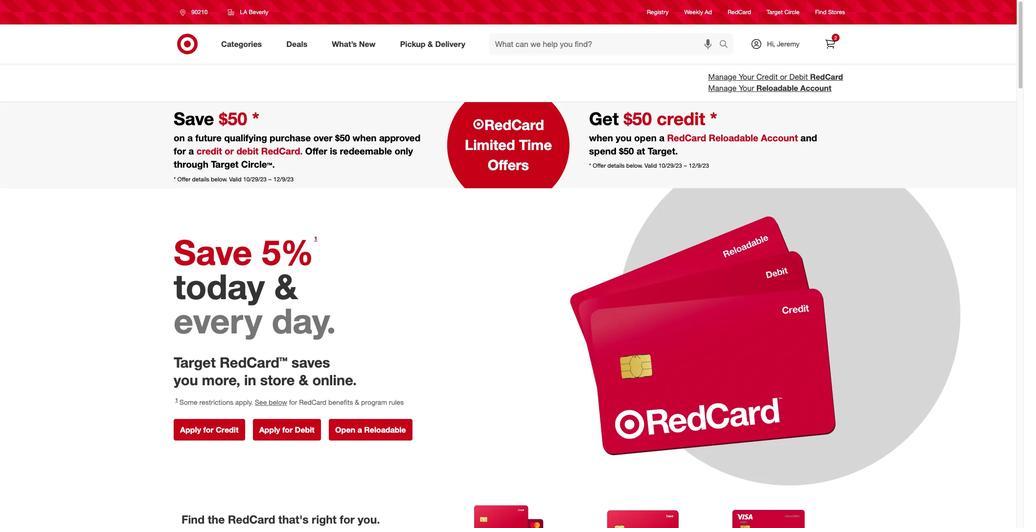 Task type: describe. For each thing, give the bounding box(es) containing it.
1 your from the top
[[739, 72, 755, 82]]

target circle
[[767, 9, 800, 16]]

open
[[635, 132, 657, 144]]

* link down through
[[174, 176, 176, 183]]

weekly
[[685, 9, 704, 16]]

future
[[195, 132, 222, 144]]

saves
[[292, 354, 330, 371]]

every day.
[[174, 300, 336, 342]]

* offer details below. valid 10/29/23 – 12/9/23 for save
[[174, 176, 294, 183]]

time
[[519, 136, 552, 154]]

12/9/23 for save
[[274, 176, 294, 183]]

a right "on"
[[187, 132, 193, 144]]

* link down spend
[[589, 162, 592, 170]]

What can we help you find? suggestions appear below search field
[[490, 33, 722, 55]]

below. for save
[[211, 176, 228, 183]]

* up qualifying
[[252, 108, 259, 129]]

circle
[[785, 9, 800, 16]]

manage your credit or debit redcard manage your reloadable account
[[709, 72, 844, 93]]

credit for your
[[757, 72, 778, 82]]

today &
[[174, 266, 298, 308]]

apply for credit
[[180, 425, 239, 435]]

rules
[[389, 398, 404, 407]]

apply for apply for debit
[[259, 425, 280, 435]]

registry
[[647, 9, 669, 16]]

search button
[[715, 33, 739, 57]]

la
[[240, 8, 247, 16]]

2 link
[[820, 33, 842, 55]]

save for save
[[174, 108, 219, 129]]

more,
[[202, 372, 240, 389]]

debit inside manage your credit or debit redcard manage your reloadable account
[[790, 72, 808, 82]]

see
[[255, 398, 267, 407]]

$50 inside the on a future qualifying purchase over $50 when approved for a
[[335, 132, 350, 144]]

save for save 5%
[[174, 231, 252, 274]]

* down through
[[174, 176, 176, 183]]

redcards image
[[562, 215, 844, 456]]

apply.
[[235, 398, 253, 407]]

redcard link
[[728, 8, 752, 16]]

pickup & delivery link
[[392, 33, 478, 55]]

* link up and spend $50 at target.
[[711, 108, 718, 129]]

deals
[[287, 39, 308, 49]]

online.
[[313, 372, 357, 389]]

1 manage from the top
[[709, 72, 737, 82]]

hi,
[[768, 40, 776, 48]]

target for circle
[[767, 9, 783, 16]]

for down restrictions
[[203, 425, 214, 435]]

– for get
[[684, 162, 688, 170]]

what's new
[[332, 39, 376, 49]]

target for redcard™
[[174, 354, 216, 371]]

1 horizontal spatial you
[[616, 132, 632, 144]]

program
[[361, 398, 387, 407]]

open a reloadable link
[[329, 419, 413, 441]]

is
[[330, 146, 337, 157]]

2
[[835, 35, 838, 41]]

weekly ad link
[[685, 8, 712, 16]]

registry link
[[647, 8, 669, 16]]

circle™.
[[241, 159, 275, 170]]

target circle link
[[767, 8, 800, 16]]

deals link
[[278, 33, 320, 55]]

account
[[801, 83, 832, 93]]

offer for get
[[593, 162, 606, 170]]

target.
[[648, 146, 678, 157]]

find the redcard that's right for you.
[[182, 513, 380, 527]]

on a future qualifying purchase over $50 when approved for a
[[174, 132, 421, 157]]

apply for apply for credit
[[180, 425, 201, 435]]

find for find stores
[[816, 9, 827, 16]]

redcard up the time
[[485, 116, 544, 133]]

day.
[[272, 300, 336, 342]]

spend
[[589, 146, 617, 157]]

you inside target redcard™ saves you more, in store & online.
[[174, 372, 198, 389]]

the
[[208, 513, 225, 527]]

stores
[[829, 9, 846, 16]]

1 vertical spatial reloadable
[[364, 425, 406, 435]]

10/29/23 for get
[[659, 162, 682, 170]]

what's new link
[[324, 33, 388, 55]]

only
[[395, 146, 413, 157]]

search
[[715, 40, 739, 50]]

& inside target redcard™ saves you more, in store & online.
[[299, 372, 309, 389]]

categories
[[221, 39, 262, 49]]

90210 button
[[174, 3, 218, 21]]

details for save
[[192, 176, 209, 183]]

below
[[269, 398, 287, 407]]

redcard reloadable account image
[[724, 511, 815, 529]]

redcard right the ad
[[728, 9, 752, 16]]

a up through
[[189, 146, 194, 157]]

benefits
[[329, 398, 353, 407]]

and
[[801, 132, 818, 144]]

apply for debit link
[[253, 419, 321, 441]]

reloadable inside manage your credit or debit redcard manage your reloadable account
[[757, 83, 799, 93]]

limited time offers
[[465, 136, 552, 174]]

redcard™
[[220, 354, 288, 371]]

jeremy
[[777, 40, 800, 48]]

restrictions
[[199, 398, 234, 407]]

below. for get
[[627, 162, 643, 170]]

1 some restrictions apply. see below for redcard benefits & program rules
[[175, 398, 404, 407]]

apply for debit
[[259, 425, 315, 435]]

redeemable
[[340, 146, 392, 157]]

apply for credit link
[[174, 419, 245, 441]]

pickup
[[400, 39, 426, 49]]

1 link
[[313, 235, 319, 246]]

la beverly
[[240, 8, 269, 16]]

la beverly button
[[222, 3, 275, 21]]



Task type: locate. For each thing, give the bounding box(es) containing it.
90210
[[191, 8, 208, 16]]

details
[[608, 162, 625, 170], [192, 176, 209, 183]]

0 horizontal spatial $50
[[335, 132, 350, 144]]

offer is redeemable only through target circle™.
[[174, 146, 413, 170]]

below. down future
[[211, 176, 228, 183]]

0 horizontal spatial 12/9/23
[[274, 176, 294, 183]]

1 vertical spatial 10/29/23
[[243, 176, 267, 183]]

1 apply from the left
[[180, 425, 201, 435]]

your
[[739, 72, 755, 82], [739, 83, 755, 93]]

* link up qualifying
[[252, 108, 259, 129]]

1 vertical spatial valid
[[229, 176, 242, 183]]

1 vertical spatial manage
[[709, 83, 737, 93]]

2 manage from the top
[[709, 83, 737, 93]]

approved
[[379, 132, 421, 144]]

1 vertical spatial find
[[182, 513, 205, 527]]

10/29/23 for save
[[243, 176, 267, 183]]

2 vertical spatial offer
[[178, 176, 191, 183]]

1 horizontal spatial 12/9/23
[[689, 162, 710, 170]]

0 horizontal spatial you
[[174, 372, 198, 389]]

find left "the"
[[182, 513, 205, 527]]

redcard inside manage your credit or debit redcard manage your reloadable account
[[811, 72, 844, 82]]

1 horizontal spatial 1
[[314, 235, 317, 242]]

* offer details below. valid 10/29/23 – 12/9/23 down 'circle™.'
[[174, 176, 294, 183]]

–
[[684, 162, 688, 170], [268, 176, 272, 183]]

1 inside 1 link
[[314, 235, 317, 242]]

0 vertical spatial reloadable
[[757, 83, 799, 93]]

find
[[816, 9, 827, 16], [182, 513, 205, 527]]

a right open
[[358, 425, 362, 435]]

* offer details below. valid 10/29/23 – 12/9/23
[[589, 162, 710, 170], [174, 176, 294, 183]]

store
[[260, 372, 295, 389]]

10/29/23 down target.
[[659, 162, 682, 170]]

debit down 1 some restrictions apply. see below for redcard benefits & program rules
[[295, 425, 315, 435]]

1 horizontal spatial below.
[[627, 162, 643, 170]]

1 horizontal spatial details
[[608, 162, 625, 170]]

0 vertical spatial valid
[[645, 162, 657, 170]]

find left stores
[[816, 9, 827, 16]]

1 horizontal spatial * offer details below. valid 10/29/23 – 12/9/23
[[589, 162, 710, 170]]

a up target.
[[660, 132, 665, 144]]

2 save from the top
[[174, 231, 252, 274]]

0 vertical spatial below.
[[627, 162, 643, 170]]

0 vertical spatial debit
[[790, 72, 808, 82]]

$50 inside and spend $50 at target.
[[619, 146, 634, 157]]

for down 1 some restrictions apply. see below for redcard benefits & program rules
[[283, 425, 293, 435]]

5%
[[262, 231, 314, 274]]

new
[[359, 39, 376, 49]]

0 vertical spatial find
[[816, 9, 827, 16]]

below. down at
[[627, 162, 643, 170]]

1 vertical spatial save
[[174, 231, 252, 274]]

0 vertical spatial your
[[739, 72, 755, 82]]

1 horizontal spatial apply
[[259, 425, 280, 435]]

target inside offer is redeemable only through target circle™.
[[211, 159, 239, 170]]

open
[[335, 425, 356, 435]]

right
[[312, 513, 337, 527]]

– down and spend $50 at target.
[[684, 162, 688, 170]]

10/29/23
[[659, 162, 682, 170], [243, 176, 267, 183]]

credit for for
[[216, 425, 239, 435]]

12/9/23 down offer is redeemable only through target circle™.
[[274, 176, 294, 183]]

reloadable down program
[[364, 425, 406, 435]]

valid
[[645, 162, 657, 170], [229, 176, 242, 183]]

1 horizontal spatial offer
[[305, 146, 328, 157]]

1 inside 1 some restrictions apply. see below for redcard benefits & program rules
[[175, 398, 178, 404]]

$50
[[335, 132, 350, 144], [619, 146, 634, 157]]

0 vertical spatial you
[[616, 132, 632, 144]]

what's
[[332, 39, 357, 49]]

0 horizontal spatial 10/29/23
[[243, 176, 267, 183]]

1 horizontal spatial debit
[[790, 72, 808, 82]]

offers
[[488, 156, 529, 174]]

for inside the on a future qualifying purchase over $50 when approved for a
[[174, 146, 186, 157]]

1 horizontal spatial reloadable
[[757, 83, 799, 93]]

for inside 1 some restrictions apply. see below for redcard benefits & program rules
[[289, 398, 297, 407]]

0 vertical spatial –
[[684, 162, 688, 170]]

redcard right "the"
[[228, 513, 275, 527]]

a
[[187, 132, 193, 144], [660, 132, 665, 144], [189, 146, 194, 157], [358, 425, 362, 435]]

at
[[637, 146, 646, 157]]

1 vertical spatial 12/9/23
[[274, 176, 294, 183]]

apply
[[180, 425, 201, 435], [259, 425, 280, 435]]

0 horizontal spatial offer
[[178, 176, 191, 183]]

1 vertical spatial you
[[174, 372, 198, 389]]

beverly
[[249, 8, 269, 16]]

you up 'some'
[[174, 372, 198, 389]]

0 vertical spatial * offer details below. valid 10/29/23 – 12/9/23
[[589, 162, 710, 170]]

1 horizontal spatial 10/29/23
[[659, 162, 682, 170]]

target redcard™ saves you more, in store & online.
[[174, 354, 357, 389]]

1 vertical spatial debit
[[295, 425, 315, 435]]

redcard
[[728, 9, 752, 16], [811, 72, 844, 82], [485, 116, 544, 133], [299, 398, 327, 407], [228, 513, 275, 527]]

0 horizontal spatial details
[[192, 176, 209, 183]]

0 vertical spatial 10/29/23
[[659, 162, 682, 170]]

& inside pickup & delivery link
[[428, 39, 433, 49]]

apply down below
[[259, 425, 280, 435]]

for left you. on the left
[[340, 513, 355, 527]]

offer down over
[[305, 146, 328, 157]]

get
[[589, 108, 624, 129]]

0 horizontal spatial debit
[[295, 425, 315, 435]]

qualifying
[[224, 132, 267, 144]]

hi, jeremy
[[768, 40, 800, 48]]

0 horizontal spatial credit
[[216, 425, 239, 435]]

– for save
[[268, 176, 272, 183]]

1 horizontal spatial when
[[589, 132, 613, 144]]

offer down spend
[[593, 162, 606, 170]]

2 when from the left
[[589, 132, 613, 144]]

find for find the redcard that's right for you.
[[182, 513, 205, 527]]

through
[[174, 159, 209, 170]]

1 horizontal spatial –
[[684, 162, 688, 170]]

offer for save
[[178, 176, 191, 183]]

1 vertical spatial details
[[192, 176, 209, 183]]

0 vertical spatial target
[[767, 9, 783, 16]]

offer inside offer is redeemable only through target circle™.
[[305, 146, 328, 157]]

save 5%
[[174, 231, 314, 274]]

below.
[[627, 162, 643, 170], [211, 176, 228, 183]]

credit inside manage your credit or debit redcard manage your reloadable account
[[757, 72, 778, 82]]

1 vertical spatial $50
[[619, 146, 634, 157]]

on
[[174, 132, 185, 144]]

debit right or
[[790, 72, 808, 82]]

credit
[[757, 72, 778, 82], [216, 425, 239, 435]]

redcard credit image
[[464, 505, 555, 529]]

1 for 1
[[314, 235, 317, 242]]

0 horizontal spatial –
[[268, 176, 272, 183]]

1 vertical spatial –
[[268, 176, 272, 183]]

credit down restrictions
[[216, 425, 239, 435]]

12/9/23 for get
[[689, 162, 710, 170]]

0 vertical spatial credit
[[757, 72, 778, 82]]

1 horizontal spatial $50
[[619, 146, 634, 157]]

1 vertical spatial credit
[[216, 425, 239, 435]]

$50 down when you open a
[[619, 146, 634, 157]]

* offer details below. valid 10/29/23 – 12/9/23 for get
[[589, 162, 710, 170]]

0 vertical spatial details
[[608, 162, 625, 170]]

you.
[[358, 513, 380, 527]]

pickup & delivery
[[400, 39, 466, 49]]

0 vertical spatial $50
[[335, 132, 350, 144]]

0 horizontal spatial below.
[[211, 176, 228, 183]]

*
[[252, 108, 259, 129], [711, 108, 718, 129], [589, 162, 592, 170], [174, 176, 176, 183]]

valid down 'circle™.'
[[229, 176, 242, 183]]

target up more,
[[174, 354, 216, 371]]

today
[[174, 266, 265, 308]]

details down spend
[[608, 162, 625, 170]]

1 vertical spatial below.
[[211, 176, 228, 183]]

in
[[244, 372, 256, 389]]

1 when from the left
[[353, 132, 377, 144]]

purchase
[[270, 132, 311, 144]]

* link
[[252, 108, 259, 129], [711, 108, 718, 129], [589, 162, 592, 170], [174, 176, 176, 183]]

you left open
[[616, 132, 632, 144]]

valid for save
[[229, 176, 242, 183]]

find stores link
[[816, 8, 846, 16]]

when up spend
[[589, 132, 613, 144]]

valid down at
[[645, 162, 657, 170]]

0 vertical spatial 1
[[314, 235, 317, 242]]

every
[[174, 300, 262, 342]]

0 vertical spatial save
[[174, 108, 219, 129]]

offer down through
[[178, 176, 191, 183]]

– down 'circle™.'
[[268, 176, 272, 183]]

0 horizontal spatial apply
[[180, 425, 201, 435]]

1 vertical spatial * offer details below. valid 10/29/23 – 12/9/23
[[174, 176, 294, 183]]

over
[[314, 132, 333, 144]]

or
[[780, 72, 788, 82]]

1 vertical spatial offer
[[593, 162, 606, 170]]

redcard up account
[[811, 72, 844, 82]]

1 save from the top
[[174, 108, 219, 129]]

for right below
[[289, 398, 297, 407]]

that's
[[279, 513, 309, 527]]

for down "on"
[[174, 146, 186, 157]]

valid for get
[[645, 162, 657, 170]]

when inside the on a future qualifying purchase over $50 when approved for a
[[353, 132, 377, 144]]

$50 up is
[[335, 132, 350, 144]]

some
[[180, 398, 198, 407]]

details down through
[[192, 176, 209, 183]]

target left circle
[[767, 9, 783, 16]]

reloadable down or
[[757, 83, 799, 93]]

details for get
[[608, 162, 625, 170]]

target down future
[[211, 159, 239, 170]]

and spend $50 at target.
[[589, 132, 818, 157]]

debit
[[790, 72, 808, 82], [295, 425, 315, 435]]

a inside open a reloadable link
[[358, 425, 362, 435]]

when you open a
[[589, 132, 667, 144]]

1 vertical spatial 1
[[175, 398, 178, 404]]

1
[[314, 235, 317, 242], [175, 398, 178, 404]]

* offer details below. valid 10/29/23 – 12/9/23 down at
[[589, 162, 710, 170]]

12/9/23 down and spend $50 at target.
[[689, 162, 710, 170]]

delivery
[[435, 39, 466, 49]]

ad
[[705, 9, 712, 16]]

manage
[[709, 72, 737, 82], [709, 83, 737, 93]]

2 vertical spatial target
[[174, 354, 216, 371]]

2 horizontal spatial offer
[[593, 162, 606, 170]]

reloadable
[[757, 83, 799, 93], [364, 425, 406, 435]]

categories link
[[213, 33, 274, 55]]

0 horizontal spatial * offer details below. valid 10/29/23 – 12/9/23
[[174, 176, 294, 183]]

2 your from the top
[[739, 83, 755, 93]]

1 left 'some'
[[175, 398, 178, 404]]

weekly ad
[[685, 9, 712, 16]]

* up and spend $50 at target.
[[711, 108, 718, 129]]

when up redeemable
[[353, 132, 377, 144]]

0 horizontal spatial find
[[182, 513, 205, 527]]

0 horizontal spatial 1
[[175, 398, 178, 404]]

* down spend
[[589, 162, 592, 170]]

1 vertical spatial your
[[739, 83, 755, 93]]

open a reloadable
[[335, 425, 406, 435]]

12/9/23
[[689, 162, 710, 170], [274, 176, 294, 183]]

redcard inside 1 some restrictions apply. see below for redcard benefits & program rules
[[299, 398, 327, 407]]

0 horizontal spatial when
[[353, 132, 377, 144]]

redcard debit image
[[598, 509, 689, 529]]

1 vertical spatial target
[[211, 159, 239, 170]]

limited
[[465, 136, 515, 154]]

1 horizontal spatial credit
[[757, 72, 778, 82]]

2 apply from the left
[[259, 425, 280, 435]]

target inside target redcard™ saves you more, in store & online.
[[174, 354, 216, 371]]

0 horizontal spatial valid
[[229, 176, 242, 183]]

& inside 1 some restrictions apply. see below for redcard benefits & program rules
[[355, 398, 359, 407]]

0 vertical spatial manage
[[709, 72, 737, 82]]

1 for 1 some restrictions apply. see below for redcard benefits & program rules
[[175, 398, 178, 404]]

1 horizontal spatial find
[[816, 9, 827, 16]]

find stores
[[816, 9, 846, 16]]

0 vertical spatial 12/9/23
[[689, 162, 710, 170]]

redcard left benefits
[[299, 398, 327, 407]]

apply down 'some'
[[180, 425, 201, 435]]

0 vertical spatial offer
[[305, 146, 328, 157]]

credit left or
[[757, 72, 778, 82]]

0 horizontal spatial reloadable
[[364, 425, 406, 435]]

1 right 5%
[[314, 235, 317, 242]]

10/29/23 down 'circle™.'
[[243, 176, 267, 183]]

1 horizontal spatial valid
[[645, 162, 657, 170]]



Task type: vqa. For each thing, say whether or not it's contained in the screenshot.
the Would
no



